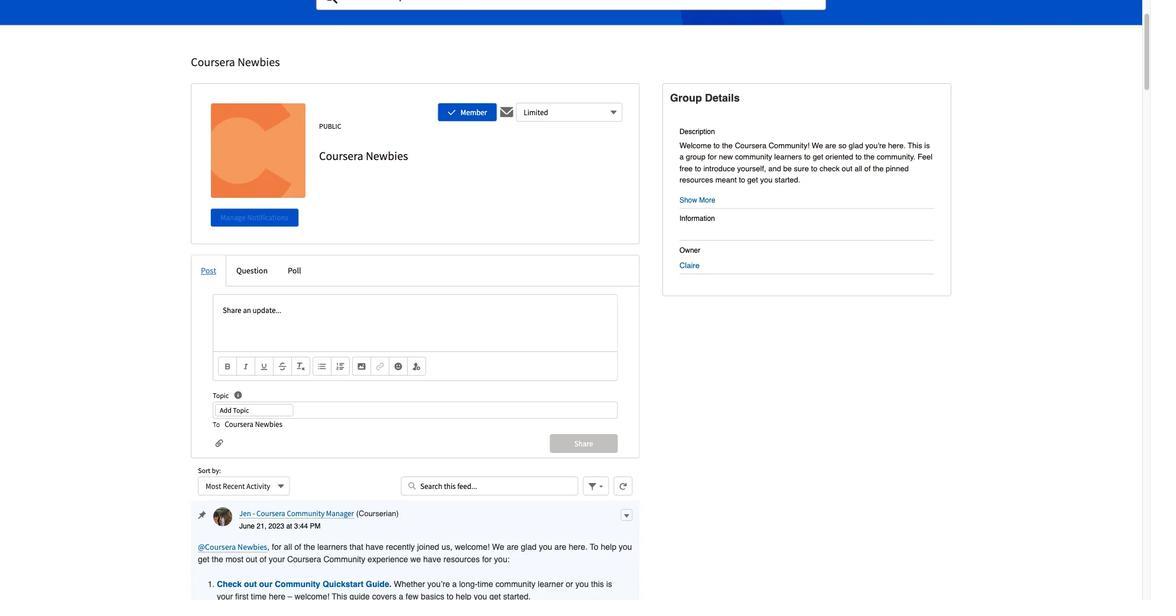Task type: vqa. For each thing, say whether or not it's contained in the screenshot.
Characters)
no



Task type: describe. For each thing, give the bounding box(es) containing it.
post link
[[192, 256, 226, 286]]

newbies inside jen - coursera community manager, june 21, 2023 at 3:44 pm 'element'
[[238, 542, 267, 552]]

introduce
[[704, 164, 735, 173]]

share
[[575, 439, 593, 449]]

community inside ​, for all of the learners that have recently joined us, welcome! we are glad you are here. to help you get the most out of your coursera community experience we have resources for you:
[[324, 555, 366, 564]]

learner
[[538, 580, 564, 589]]

your inside whether you're a long-time community learner or you this is your first time here – welcome! this guide covers a few basics to help you get started.
[[217, 592, 233, 601]]

question
[[236, 265, 268, 276]]

recent
[[223, 482, 245, 491]]

glad inside ​, for all of the learners that have recently joined us, welcome! we are glad you are here. to help you get the most out of your coursera community experience we have resources for you:
[[521, 542, 537, 552]]

to right sure
[[812, 164, 818, 173]]

poll
[[288, 265, 301, 276]]

share button
[[550, 435, 618, 454]]

and
[[769, 164, 782, 173]]

first
[[235, 592, 249, 601]]

coursera inside ​, for all of the learners that have recently joined us, welcome! we are glad you are here. to help you get the most out of your coursera community experience we have resources for you:
[[287, 555, 321, 564]]

manage
[[221, 213, 246, 223]]

sure
[[794, 164, 809, 173]]

0 horizontal spatial a
[[399, 592, 404, 601]]

you're
[[866, 141, 887, 150]]

@coursera newbies
[[198, 542, 267, 552]]

more
[[700, 196, 716, 204]]

jen
[[239, 509, 251, 518]]

most
[[206, 482, 221, 491]]

check
[[820, 164, 840, 173]]

this inside welcome to the coursera community! we are so glad you're here. this is a group for new community learners to get oriented to the community. feel free to introduce yourself, and be sure to check out all of the pinned resources meant to get you started.
[[908, 141, 923, 150]]

community.
[[877, 152, 916, 161]]

to coursera newbies
[[213, 419, 283, 429]]

us,
[[442, 542, 453, 552]]

the down @coursera
[[212, 555, 223, 564]]

0 horizontal spatial coursera newbies
[[191, 54, 280, 69]]

community!
[[769, 141, 810, 150]]

june
[[239, 523, 255, 531]]

Search for help text field
[[316, 0, 827, 10]]

of inside welcome to the coursera community! we are so glad you're here. this is a group for new community learners to get oriented to the community. feel free to introduce yourself, and be sure to check out all of the pinned resources meant to get you started.
[[865, 164, 871, 173]]

limited
[[524, 107, 549, 117]]

details
[[705, 92, 740, 104]]

poll link
[[278, 256, 311, 286]]

we
[[411, 555, 421, 564]]

help inside ​, for all of the learners that have recently joined us, welcome! we are glad you are here. to help you get the most out of your coursera community experience we have resources for you:
[[601, 542, 617, 552]]

jen - coursera community manager (courserian) june 21, 2023 at 3:44 pm
[[239, 509, 399, 531]]

or
[[566, 580, 573, 589]]

question link
[[226, 256, 278, 286]]

3:44
[[294, 523, 308, 531]]

glad inside welcome to the coursera community! we are so glad you're here. this is a group for new community learners to get oriented to the community. feel free to introduce yourself, and be sure to check out all of the pinned resources meant to get you started.
[[849, 141, 864, 150]]

–
[[288, 592, 292, 601]]

started. inside whether you're a long-time community learner or you this is your first time here – welcome! this guide covers a few basics to help you get started.
[[503, 592, 531, 601]]

whether you're a long-time community learner or you this is your first time here – welcome! this guide covers a few basics to help you get started.
[[217, 580, 613, 601]]

information
[[680, 214, 715, 222]]

insert content element
[[352, 357, 426, 376]]

joined
[[417, 542, 439, 552]]

Add Topic text field
[[215, 404, 294, 417]]

are inside welcome to the coursera community! we are so glad you're here. this is a group for new community learners to get oriented to the community. feel free to introduce yourself, and be sure to check out all of the pinned resources meant to get you started.
[[826, 141, 837, 150]]

community inside welcome to the coursera community! we are so glad you're here. this is a group for new community learners to get oriented to the community. feel free to introduce yourself, and be sure to check out all of the pinned resources meant to get you started.
[[735, 152, 773, 161]]

claire link
[[680, 261, 700, 270]]

here
[[269, 592, 286, 601]]

1 horizontal spatial a
[[453, 580, 457, 589]]

basics
[[421, 592, 445, 601]]

.
[[389, 580, 392, 589]]

to right oriented on the right top
[[856, 152, 862, 161]]

Search this feed... search field
[[401, 477, 578, 496]]

to inside ​, for all of the learners that have recently joined us, welcome! we are glad you are here. to help you get the most out of your coursera community experience we have resources for you:
[[590, 542, 599, 552]]

Sort by: button
[[198, 477, 290, 496]]

welcome! inside ​, for all of the learners that have recently joined us, welcome! we are glad you are here. to help you get the most out of your coursera community experience we have resources for you:
[[455, 542, 490, 552]]

out inside ​, for all of the learners that have recently joined us, welcome! we are glad you are here. to help you get the most out of your coursera community experience we have resources for you:
[[246, 555, 257, 564]]

be
[[784, 164, 792, 173]]

pinned
[[886, 164, 909, 173]]

few
[[406, 592, 419, 601]]

0 horizontal spatial have
[[366, 542, 384, 552]]

coursera inside welcome to the coursera community! we are so glad you're here. this is a group for new community learners to get oriented to the community. feel free to introduce yourself, and be sure to check out all of the pinned resources meant to get you started.
[[735, 141, 767, 150]]

you're
[[428, 580, 450, 589]]

manage notifications button
[[211, 209, 298, 227]]

the up new
[[723, 141, 733, 150]]

that
[[350, 542, 364, 552]]

this
[[591, 580, 604, 589]]

post
[[201, 265, 216, 276]]

is inside whether you're a long-time community learner or you this is your first time here – welcome! this guide covers a few basics to help you get started.
[[607, 580, 613, 589]]

welcome to the coursera community! we are so glad you're here. this is a group for new community learners to get oriented to the community. feel free to introduce yourself, and be sure to check out all of the pinned resources meant to get you started.
[[680, 141, 933, 184]]

text default image inside jen - coursera community manager, june 21, 2023 at 3:44 pm 'element'
[[198, 512, 206, 520]]

tab list containing post
[[191, 255, 640, 287]]

1 horizontal spatial are
[[555, 542, 567, 552]]

meant
[[716, 175, 737, 184]]

get inside ​, for all of the learners that have recently joined us, welcome! we are glad you are here. to help you get the most out of your coursera community experience we have resources for you:
[[198, 555, 210, 564]]

new
[[719, 152, 733, 161]]

​,
[[267, 542, 270, 552]]

member button
[[438, 103, 497, 122]]

get up check at top right
[[813, 152, 824, 161]]

the left 'pinned'
[[873, 164, 884, 173]]

jen - coursera community manager, june 21, 2023 at 3:44 pm element
[[191, 501, 640, 601]]

sort by:
[[198, 466, 221, 475]]

external user - jen - coursera community manager (coursera) image
[[213, 508, 232, 527]]

guide
[[366, 580, 389, 589]]

our
[[259, 580, 273, 589]]

-
[[253, 509, 255, 518]]

manager
[[326, 509, 354, 518]]

claire
[[680, 261, 700, 270]]

learners inside welcome to the coursera community! we are so glad you're here. this is a group for new community learners to get oriented to the community. feel free to introduce yourself, and be sure to check out all of the pinned resources meant to get you started.
[[775, 152, 803, 161]]

welcome! inside whether you're a long-time community learner or you this is your first time here – welcome! this guide covers a few basics to help you get started.
[[295, 592, 330, 601]]

1 vertical spatial of
[[295, 542, 301, 552]]

sort
[[198, 466, 211, 475]]

(courserian)
[[356, 509, 399, 518]]

the down you're
[[864, 152, 875, 161]]

all inside ​, for all of the learners that have recently joined us, welcome! we are glad you are here. to help you get the most out of your coursera community experience we have resources for you:
[[284, 542, 292, 552]]

2 vertical spatial for
[[482, 555, 492, 564]]

show more link
[[680, 196, 716, 204]]



Task type: locate. For each thing, give the bounding box(es) containing it.
here. inside welcome to the coursera community! we are so glad you're here. this is a group for new community learners to get oriented to the community. feel free to introduce yourself, and be sure to check out all of the pinned resources meant to get you started.
[[889, 141, 906, 150]]

0 horizontal spatial time
[[251, 592, 267, 601]]

to down topic on the left
[[213, 420, 220, 429]]

out down oriented on the right top
[[842, 164, 853, 173]]

resources inside ​, for all of the learners that have recently joined us, welcome! we are glad you are here. to help you get the most out of your coursera community experience we have resources for you:
[[444, 555, 480, 564]]

community up –
[[275, 580, 320, 589]]

1 horizontal spatial learners
[[775, 152, 803, 161]]

glad
[[849, 141, 864, 150], [521, 542, 537, 552]]

this down the quickstart
[[332, 592, 347, 601]]

to inside whether you're a long-time community learner or you this is your first time here – welcome! this guide covers a few basics to help you get started.
[[447, 592, 454, 601]]

1 horizontal spatial here.
[[889, 141, 906, 150]]

feel
[[918, 152, 933, 161]]

​, for all of the learners that have recently joined us, welcome! we are glad you are here. to help you get the most out of your coursera community experience we have resources for you:
[[198, 542, 632, 564]]

we left so
[[812, 141, 824, 150]]

get down @coursera
[[198, 555, 210, 564]]

0 vertical spatial text default image
[[500, 105, 514, 119]]

for inside welcome to the coursera community! we are so glad you're here. this is a group for new community learners to get oriented to the community. feel free to introduce yourself, and be sure to check out all of the pinned resources meant to get you started.
[[708, 152, 717, 161]]

all inside welcome to the coursera community! we are so glad you're here. this is a group for new community learners to get oriented to the community. feel free to introduce yourself, and be sure to check out all of the pinned resources meant to get you started.
[[855, 164, 863, 173]]

0 vertical spatial community
[[287, 509, 325, 518]]

0 horizontal spatial learners
[[318, 542, 347, 552]]

1 vertical spatial glad
[[521, 542, 537, 552]]

Email Notifications, Limited button
[[516, 103, 623, 122]]

are up you:
[[507, 542, 519, 552]]

is up feel
[[925, 141, 930, 150]]

is right this
[[607, 580, 613, 589]]

1 horizontal spatial help
[[601, 542, 617, 552]]

1 vertical spatial help
[[456, 592, 472, 601]]

to up sure
[[805, 152, 811, 161]]

0 vertical spatial is
[[925, 141, 930, 150]]

have
[[366, 542, 384, 552], [424, 555, 441, 564]]

@coursera newbies link
[[198, 542, 267, 553]]

most recent activity
[[206, 482, 270, 491]]

time right you're
[[478, 580, 493, 589]]

resources down us, on the bottom left
[[444, 555, 480, 564]]

check out our community quickstart guide link
[[217, 580, 389, 589]]

time
[[478, 580, 493, 589], [251, 592, 267, 601]]

1 vertical spatial started.
[[503, 592, 531, 601]]

0 horizontal spatial community
[[496, 580, 536, 589]]

this up feel
[[908, 141, 923, 150]]

1 horizontal spatial this
[[908, 141, 923, 150]]

1 vertical spatial your
[[217, 592, 233, 601]]

toolbar
[[213, 352, 617, 381]]

your
[[269, 555, 285, 564], [217, 592, 233, 601]]

check
[[217, 580, 242, 589]]

1 horizontal spatial time
[[478, 580, 493, 589]]

learners left 'that'
[[318, 542, 347, 552]]

0 horizontal spatial help
[[456, 592, 472, 601]]

0 vertical spatial time
[[478, 580, 493, 589]]

member
[[461, 107, 487, 117]]

at
[[286, 523, 292, 531]]

2 vertical spatial out
[[244, 580, 257, 589]]

0 horizontal spatial here.
[[569, 542, 588, 552]]

0 vertical spatial coursera newbies
[[191, 54, 280, 69]]

0 horizontal spatial glad
[[521, 542, 537, 552]]

to inside to coursera newbies
[[213, 420, 220, 429]]

all right check at top right
[[855, 164, 863, 173]]

to
[[714, 141, 720, 150], [805, 152, 811, 161], [856, 152, 862, 161], [695, 164, 702, 173], [812, 164, 818, 173], [739, 175, 746, 184], [447, 592, 454, 601]]

0 horizontal spatial all
[[284, 542, 292, 552]]

guide
[[350, 592, 370, 601]]

we inside welcome to the coursera community! we are so glad you're here. this is a group for new community learners to get oriented to the community. feel free to introduce yourself, and be sure to check out all of the pinned resources meant to get you started.
[[812, 141, 824, 150]]

2 horizontal spatial for
[[708, 152, 717, 161]]

0 horizontal spatial started.
[[503, 592, 531, 601]]

0 horizontal spatial for
[[272, 542, 282, 552]]

all
[[855, 164, 863, 173], [284, 542, 292, 552]]

1 horizontal spatial of
[[295, 542, 301, 552]]

community inside 'jen - coursera community manager (courserian) june 21, 2023 at 3:44 pm'
[[287, 509, 325, 518]]

out
[[842, 164, 853, 173], [246, 555, 257, 564], [244, 580, 257, 589]]

description
[[680, 127, 715, 136]]

show
[[680, 196, 698, 204]]

experience
[[368, 555, 408, 564]]

0 vertical spatial learners
[[775, 152, 803, 161]]

1 horizontal spatial text default image
[[500, 105, 514, 119]]

is inside welcome to the coursera community! we are so glad you're here. this is a group for new community learners to get oriented to the community. feel free to introduce yourself, and be sure to check out all of the pinned resources meant to get you started.
[[925, 141, 930, 150]]

2 horizontal spatial are
[[826, 141, 837, 150]]

this
[[908, 141, 923, 150], [332, 592, 347, 601]]

21,
[[257, 523, 267, 531]]

1 horizontal spatial resources
[[680, 175, 714, 184]]

community up '3:44'
[[287, 509, 325, 518]]

covers
[[372, 592, 397, 601]]

you:
[[494, 555, 510, 564]]

1 horizontal spatial community
[[735, 152, 773, 161]]

recently
[[386, 542, 415, 552]]

@coursera
[[198, 542, 236, 552]]

the
[[723, 141, 733, 150], [864, 152, 875, 161], [873, 164, 884, 173], [304, 542, 315, 552], [212, 555, 223, 564]]

1 vertical spatial community
[[496, 580, 536, 589]]

out up first
[[244, 580, 257, 589]]

0 horizontal spatial are
[[507, 542, 519, 552]]

of up "our"
[[260, 555, 267, 564]]

0 vertical spatial started.
[[775, 175, 801, 184]]

coursera inside 'jen - coursera community manager (courserian) june 21, 2023 at 3:44 pm'
[[257, 509, 285, 518]]

a left long-
[[453, 580, 457, 589]]

1 vertical spatial coursera newbies
[[319, 148, 408, 163]]

welcome
[[680, 141, 712, 150]]

0 horizontal spatial welcome!
[[295, 592, 330, 601]]

manage notifications
[[221, 213, 289, 223]]

1 horizontal spatial welcome!
[[455, 542, 490, 552]]

quickstart
[[323, 580, 364, 589]]

help
[[601, 542, 617, 552], [456, 592, 472, 601]]

2 vertical spatial community
[[275, 580, 320, 589]]

jen - coursera community manager link
[[239, 509, 354, 519]]

1 horizontal spatial coursera newbies
[[319, 148, 408, 163]]

get down you:
[[490, 592, 501, 601]]

0 vertical spatial here.
[[889, 141, 906, 150]]

resources
[[680, 175, 714, 184], [444, 555, 480, 564]]

pm
[[310, 523, 321, 531]]

1 vertical spatial we
[[492, 542, 505, 552]]

here. inside ​, for all of the learners that have recently joined us, welcome! we are glad you are here. to help you get the most out of your coursera community experience we have resources for you:
[[569, 542, 588, 552]]

resources inside welcome to the coursera community! we are so glad you're here. this is a group for new community learners to get oriented to the community. feel free to introduce yourself, and be sure to check out all of the pinned resources meant to get you started.
[[680, 175, 714, 184]]

1 vertical spatial for
[[272, 542, 282, 552]]

check out our community quickstart guide .
[[217, 580, 394, 589]]

community up yourself,
[[735, 152, 773, 161]]

0 vertical spatial for
[[708, 152, 717, 161]]

here. up or
[[569, 542, 588, 552]]

for up introduce
[[708, 152, 717, 161]]

0 vertical spatial out
[[842, 164, 853, 173]]

1 vertical spatial all
[[284, 542, 292, 552]]

a up 'free'
[[680, 152, 684, 161]]

of down you're
[[865, 164, 871, 173]]

group
[[670, 92, 702, 104]]

text default image left limited on the left top of page
[[500, 105, 514, 119]]

1 vertical spatial resources
[[444, 555, 480, 564]]

0 vertical spatial resources
[[680, 175, 714, 184]]

1 vertical spatial is
[[607, 580, 613, 589]]

coursera newbies
[[191, 54, 280, 69], [319, 148, 408, 163]]

to up this
[[590, 542, 599, 552]]

0 vertical spatial this
[[908, 141, 923, 150]]

started.
[[775, 175, 801, 184], [503, 592, 531, 601]]

1 vertical spatial a
[[453, 580, 457, 589]]

2 horizontal spatial of
[[865, 164, 871, 173]]

yourself,
[[738, 164, 767, 173]]

notifications
[[247, 213, 289, 223]]

group details
[[670, 92, 740, 104]]

group
[[686, 152, 706, 161]]

is
[[925, 141, 930, 150], [607, 580, 613, 589]]

you inside welcome to the coursera community! we are so glad you're here. this is a group for new community learners to get oriented to the community. feel free to introduce yourself, and be sure to check out all of the pinned resources meant to get you started.
[[761, 175, 773, 184]]

2 vertical spatial of
[[260, 555, 267, 564]]

1 vertical spatial welcome!
[[295, 592, 330, 601]]

welcome! right us, on the bottom left
[[455, 542, 490, 552]]

0 vertical spatial have
[[366, 542, 384, 552]]

1 horizontal spatial for
[[482, 555, 492, 564]]

for left you:
[[482, 555, 492, 564]]

2 vertical spatial a
[[399, 592, 404, 601]]

welcome!
[[455, 542, 490, 552], [295, 592, 330, 601]]

0 vertical spatial welcome!
[[455, 542, 490, 552]]

1 vertical spatial time
[[251, 592, 267, 601]]

0 horizontal spatial we
[[492, 542, 505, 552]]

1 horizontal spatial your
[[269, 555, 285, 564]]

0 horizontal spatial to
[[213, 420, 220, 429]]

have up experience
[[366, 542, 384, 552]]

help up this
[[601, 542, 617, 552]]

out right "most"
[[246, 555, 257, 564]]

help inside whether you're a long-time community learner or you this is your first time here – welcome! this guide covers a few basics to help you get started.
[[456, 592, 472, 601]]

are left so
[[826, 141, 837, 150]]

for
[[708, 152, 717, 161], [272, 542, 282, 552], [482, 555, 492, 564]]

1 horizontal spatial is
[[925, 141, 930, 150]]

resources down 'free'
[[680, 175, 714, 184]]

most
[[226, 555, 244, 564]]

0 horizontal spatial of
[[260, 555, 267, 564]]

1 horizontal spatial started.
[[775, 175, 801, 184]]

1 vertical spatial this
[[332, 592, 347, 601]]

started. down you:
[[503, 592, 531, 601]]

public
[[319, 121, 341, 131]]

the down the pm
[[304, 542, 315, 552]]

this inside whether you're a long-time community learner or you this is your first time here – welcome! this guide covers a few basics to help you get started.
[[332, 592, 347, 601]]

text default image left external user - jen - coursera community manager (coursera) icon
[[198, 512, 206, 520]]

topic
[[213, 391, 229, 400]]

0 horizontal spatial this
[[332, 592, 347, 601]]

0 horizontal spatial is
[[607, 580, 613, 589]]

to down group
[[695, 164, 702, 173]]

1 horizontal spatial have
[[424, 555, 441, 564]]

community
[[735, 152, 773, 161], [496, 580, 536, 589]]

community for quickstart
[[275, 580, 320, 589]]

1 vertical spatial community
[[324, 555, 366, 564]]

your down check
[[217, 592, 233, 601]]

community
[[287, 509, 325, 518], [324, 555, 366, 564], [275, 580, 320, 589]]

0 vertical spatial help
[[601, 542, 617, 552]]

1 vertical spatial out
[[246, 555, 257, 564]]

0 vertical spatial a
[[680, 152, 684, 161]]

here. up the "community."
[[889, 141, 906, 150]]

help down long-
[[456, 592, 472, 601]]

0 vertical spatial to
[[213, 420, 220, 429]]

we up you:
[[492, 542, 505, 552]]

align text element
[[313, 357, 350, 376]]

0 horizontal spatial your
[[217, 592, 233, 601]]

1 vertical spatial here.
[[569, 542, 588, 552]]

1 vertical spatial learners
[[318, 542, 347, 552]]

we inside ​, for all of the learners that have recently joined us, welcome! we are glad you are here. to help you get the most out of your coursera community experience we have resources for you:
[[492, 542, 505, 552]]

0 horizontal spatial resources
[[444, 555, 480, 564]]

are up or
[[555, 542, 567, 552]]

community down you:
[[496, 580, 536, 589]]

started. down be
[[775, 175, 801, 184]]

community down 'that'
[[324, 555, 366, 564]]

to
[[213, 420, 220, 429], [590, 542, 599, 552]]

learners up be
[[775, 152, 803, 161]]

get
[[813, 152, 824, 161], [748, 175, 759, 184], [198, 555, 210, 564], [490, 592, 501, 601]]

we
[[812, 141, 824, 150], [492, 542, 505, 552]]

a left few
[[399, 592, 404, 601]]

0 vertical spatial of
[[865, 164, 871, 173]]

1 horizontal spatial we
[[812, 141, 824, 150]]

0 vertical spatial glad
[[849, 141, 864, 150]]

2023
[[269, 523, 284, 531]]

your inside ​, for all of the learners that have recently joined us, welcome! we are glad you are here. to help you get the most out of your coursera community experience we have resources for you:
[[269, 555, 285, 564]]

your down ​,
[[269, 555, 285, 564]]

0 vertical spatial your
[[269, 555, 285, 564]]

whether
[[394, 580, 425, 589]]

owner
[[680, 246, 701, 254]]

community for manager
[[287, 509, 325, 518]]

format text element
[[218, 357, 310, 376]]

to down yourself,
[[739, 175, 746, 184]]

1 horizontal spatial to
[[590, 542, 599, 552]]

None text field
[[213, 295, 617, 352]]

long-
[[459, 580, 478, 589]]

for right ​,
[[272, 542, 282, 552]]

coursera
[[191, 54, 235, 69], [735, 141, 767, 150], [319, 148, 364, 163], [225, 419, 254, 429], [257, 509, 285, 518], [287, 555, 321, 564]]

have down joined
[[424, 555, 441, 564]]

2 horizontal spatial a
[[680, 152, 684, 161]]

get inside whether you're a long-time community learner or you this is your first time here – welcome! this guide covers a few basics to help you get started.
[[490, 592, 501, 601]]

community inside whether you're a long-time community learner or you this is your first time here – welcome! this guide covers a few basics to help you get started.
[[496, 580, 536, 589]]

oriented
[[826, 152, 854, 161]]

a
[[680, 152, 684, 161], [453, 580, 457, 589], [399, 592, 404, 601]]

tab list
[[191, 255, 640, 287]]

a inside welcome to the coursera community! we are so glad you're here. this is a group for new community learners to get oriented to the community. feel free to introduce yourself, and be sure to check out all of the pinned resources meant to get you started.
[[680, 152, 684, 161]]

get down yourself,
[[748, 175, 759, 184]]

welcome! down check out our community quickstart guide .
[[295, 592, 330, 601]]

text default image
[[500, 105, 514, 119], [198, 512, 206, 520]]

to up new
[[714, 141, 720, 150]]

june 21, 2023 at 3:44 pm link
[[239, 523, 321, 531]]

free
[[680, 164, 693, 173]]

1 vertical spatial have
[[424, 555, 441, 564]]

of down '3:44'
[[295, 542, 301, 552]]

all right ​,
[[284, 542, 292, 552]]

1 horizontal spatial glad
[[849, 141, 864, 150]]

time down "our"
[[251, 592, 267, 601]]

here.
[[889, 141, 906, 150], [569, 542, 588, 552]]

0 vertical spatial all
[[855, 164, 863, 173]]

group photo image
[[211, 103, 306, 198]]

show more
[[680, 196, 716, 204]]

started. inside welcome to the coursera community! we are so glad you're here. this is a group for new community learners to get oriented to the community. feel free to introduce yourself, and be sure to check out all of the pinned resources meant to get you started.
[[775, 175, 801, 184]]

0 vertical spatial we
[[812, 141, 824, 150]]

learners inside ​, for all of the learners that have recently joined us, welcome! we are glad you are here. to help you get the most out of your coursera community experience we have resources for you:
[[318, 542, 347, 552]]

out inside welcome to the coursera community! we are so glad you're here. this is a group for new community learners to get oriented to the community. feel free to introduce yourself, and be sure to check out all of the pinned resources meant to get you started.
[[842, 164, 853, 173]]

0 vertical spatial community
[[735, 152, 773, 161]]

by:
[[212, 466, 221, 475]]

to down you're
[[447, 592, 454, 601]]

1 horizontal spatial all
[[855, 164, 863, 173]]

0 horizontal spatial text default image
[[198, 512, 206, 520]]

1 vertical spatial to
[[590, 542, 599, 552]]

None field
[[316, 0, 827, 10]]

learners
[[775, 152, 803, 161], [318, 542, 347, 552]]

1 vertical spatial text default image
[[198, 512, 206, 520]]

so
[[839, 141, 847, 150]]



